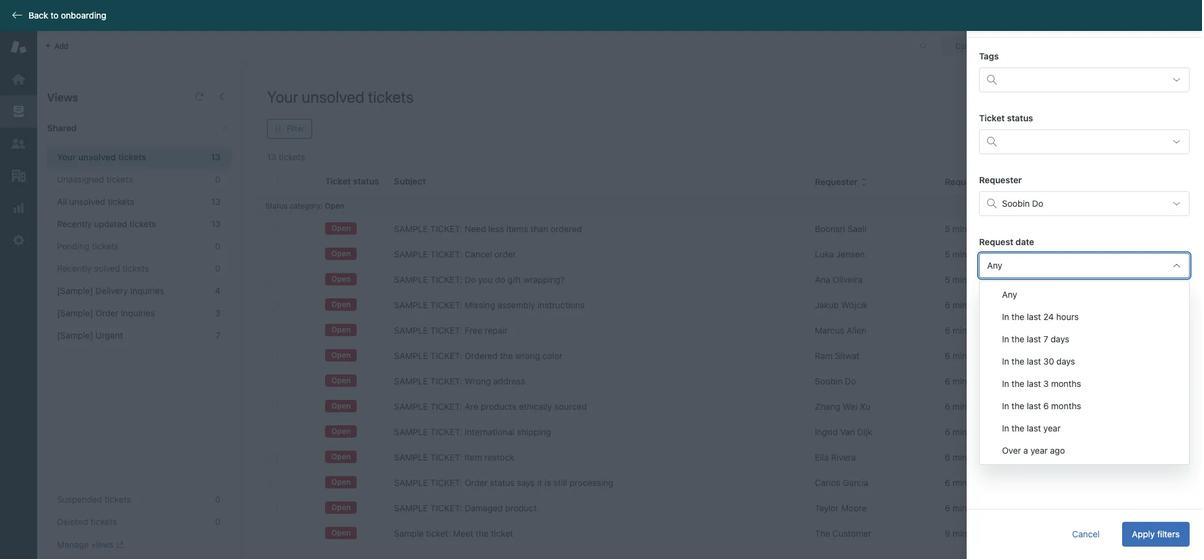 Task type: vqa. For each thing, say whether or not it's contained in the screenshot.
SAMPLE TICKET: Ordered the wrong color
yes



Task type: describe. For each thing, give the bounding box(es) containing it.
priority
[[980, 361, 1010, 371]]

6 for ingrid van dijk
[[945, 427, 951, 437]]

sample ticket: free repair
[[394, 325, 508, 336]]

sample for sample ticket: ordered the wrong color
[[394, 351, 428, 361]]

in for in the last 7 days
[[1003, 334, 1010, 345]]

recently for recently updated tickets
[[57, 219, 92, 229]]

6 minutes ago for ella rivera
[[945, 452, 1002, 463]]

sample
[[394, 529, 424, 539]]

any field for request date
[[980, 253, 1190, 278]]

status inside sample ticket: order status says it is still processing link
[[490, 478, 515, 488]]

in the last 30 days
[[1003, 356, 1076, 367]]

open for sample ticket: ordered the wrong color
[[331, 351, 351, 360]]

last for 24
[[1027, 312, 1042, 322]]

the for in the last 30 days
[[1012, 356, 1025, 367]]

updated
[[94, 219, 127, 229]]

any for request date
[[988, 260, 1003, 271]]

minutes for zhang wei xu
[[953, 402, 985, 412]]

0 vertical spatial year
[[1044, 423, 1061, 434]]

taylor
[[815, 503, 839, 514]]

jakub
[[815, 300, 839, 310]]

apply filters button
[[1123, 522, 1190, 547]]

6 minutes ago for marcus allen
[[945, 325, 1002, 336]]

days for in the last 7 days
[[1051, 334, 1070, 345]]

open for sample ticket: do you do gift wrapping?
[[331, 275, 351, 284]]

sample for sample ticket: wrong address
[[394, 376, 428, 387]]

ticket: for free
[[431, 325, 463, 336]]

sample ticket: order status says it is still processing
[[394, 478, 614, 488]]

onboarding
[[61, 10, 106, 20]]

1 horizontal spatial order
[[465, 478, 488, 488]]

0 for pending tickets
[[215, 241, 221, 252]]

sample for sample ticket: missing assembly instructions
[[394, 300, 428, 310]]

the for in the last year
[[1012, 423, 1025, 434]]

delivery
[[96, 286, 128, 296]]

open for sample ticket: missing assembly instructions
[[331, 300, 351, 309]]

sample ticket: meet the ticket
[[394, 529, 513, 539]]

still
[[554, 478, 567, 488]]

0 horizontal spatial your
[[57, 152, 76, 162]]

sample ticket: item restock link
[[394, 452, 515, 464]]

the left wrong
[[500, 351, 513, 361]]

6 for taylor moore
[[945, 503, 951, 514]]

in the last 3 months
[[1003, 379, 1082, 389]]

0 horizontal spatial do
[[465, 274, 476, 285]]

the
[[815, 529, 831, 539]]

reporting image
[[11, 200, 27, 216]]

ticket for soobin do
[[1017, 376, 1041, 387]]

back to onboarding
[[29, 10, 106, 20]]

row containing sample ticket: item restock
[[258, 445, 1193, 471]]

last for 6
[[1027, 401, 1042, 411]]

are
[[465, 402, 479, 412]]

13 for your unsolved tickets
[[211, 152, 221, 162]]

6 for ram sitwat
[[945, 351, 951, 361]]

date
[[1016, 237, 1035, 247]]

ago for the customer
[[987, 529, 1002, 539]]

ticket for ingrid van dijk
[[1017, 427, 1041, 437]]

meet
[[453, 529, 474, 539]]

the for in the last 24 hours
[[1012, 312, 1025, 322]]

restock
[[485, 452, 515, 463]]

sample ticket: wrong address link
[[394, 375, 525, 388]]

ticket
[[491, 529, 513, 539]]

minutes for ana oliveira
[[953, 274, 985, 285]]

urgent for luka jensen
[[1101, 249, 1129, 260]]

ordered
[[551, 224, 582, 234]]

urgent for carlos garcia
[[1101, 478, 1129, 488]]

ago for soobin do
[[987, 376, 1002, 387]]

marcus allen
[[815, 325, 867, 336]]

in for in the last 30 days
[[1003, 356, 1010, 367]]

pending
[[57, 241, 90, 252]]

the for in the last 6 months
[[1012, 401, 1025, 411]]

ticket: for ordered
[[431, 351, 463, 361]]

sitwat
[[835, 351, 860, 361]]

sample for sample ticket: damaged product
[[394, 503, 428, 514]]

over a year ago
[[1003, 446, 1066, 456]]

1 5 minutes ago from the top
[[945, 224, 1002, 234]]

minutes for the customer
[[953, 529, 985, 539]]

do
[[495, 274, 506, 285]]

[sample] urgent
[[57, 330, 123, 341]]

row containing sample ticket: meet the ticket
[[258, 521, 1193, 547]]

jakub wójcik
[[815, 300, 868, 310]]

ingrid van dijk
[[815, 427, 873, 437]]

6 minutes ago for taylor moore
[[945, 503, 1002, 514]]

sample for sample ticket: order status says it is still processing
[[394, 478, 428, 488]]

apply filters
[[1133, 529, 1180, 540]]

6 minutes ago for soobin do
[[945, 376, 1002, 387]]

xu
[[860, 402, 871, 412]]

ticket for ram sitwat
[[1017, 351, 1041, 361]]

ticket: for wrong
[[431, 376, 463, 387]]

6 for marcus allen
[[945, 325, 951, 336]]

[sample] order inquiries
[[57, 308, 155, 318]]

open for sample ticket: meet the ticket
[[331, 529, 351, 538]]

type button
[[1017, 177, 1047, 188]]

soobin do inside row
[[815, 376, 857, 387]]

recently updated tickets
[[57, 219, 156, 229]]

in for in the last 3 months
[[1003, 379, 1010, 389]]

unassigned
[[57, 174, 104, 185]]

minutes for marcus allen
[[953, 325, 985, 336]]

zhang
[[815, 402, 841, 412]]

row containing sample ticket: missing assembly instructions
[[258, 293, 1193, 318]]

ticket: for item
[[431, 452, 463, 463]]

request
[[980, 237, 1014, 247]]

ticket: for need
[[431, 224, 463, 234]]

collapse views pane image
[[217, 92, 227, 102]]

sample ticket: need less items than ordered link
[[394, 223, 582, 235]]

manage views link
[[57, 540, 123, 551]]

open for sample ticket: wrong address
[[331, 376, 351, 386]]

1 5 from the top
[[945, 224, 950, 234]]

ago for ana oliveira
[[987, 274, 1002, 285]]

[sample] delivery inquiries
[[57, 286, 164, 296]]

row containing sample ticket: cancel order
[[258, 242, 1193, 267]]

1 vertical spatial year
[[1031, 446, 1048, 456]]

filter dialog
[[967, 0, 1203, 560]]

soobin do inside requester element
[[1003, 198, 1044, 209]]

ago for ram sitwat
[[987, 351, 1002, 361]]

ticket: for missing
[[431, 300, 463, 310]]

ago for taylor moore
[[987, 503, 1002, 514]]

ticket: for do
[[431, 274, 463, 285]]

ordered
[[465, 351, 498, 361]]

sample for sample ticket: item restock
[[394, 452, 428, 463]]

minutes for ella rivera
[[953, 452, 985, 463]]

the for in the last 3 months
[[1012, 379, 1025, 389]]

ago inside over a year ago option
[[1051, 446, 1066, 456]]

ram sitwat
[[815, 351, 860, 361]]

address
[[494, 376, 525, 387]]

pending tickets
[[57, 241, 118, 252]]

any inside any option
[[1003, 289, 1018, 300]]

any option
[[980, 284, 1190, 306]]

ago for ingrid van dijk
[[987, 427, 1002, 437]]

0 for deleted tickets
[[215, 517, 221, 527]]

sample ticket: international shipping link
[[394, 426, 551, 439]]

boonsri
[[815, 224, 846, 234]]

conversations button
[[942, 36, 1034, 56]]

wei
[[843, 402, 858, 412]]

minutes for jakub wójcik
[[953, 300, 985, 310]]

urgent down [sample] order inquiries
[[96, 330, 123, 341]]

ticket status element
[[980, 129, 1190, 154]]

open for sample ticket: international shipping
[[331, 427, 351, 436]]

views
[[91, 540, 114, 550]]

unassigned tickets
[[57, 174, 133, 185]]

color
[[543, 351, 563, 361]]

organizations image
[[11, 168, 27, 184]]

row containing sample ticket: need less items than ordered
[[258, 217, 1193, 242]]

in the last year option
[[980, 418, 1190, 440]]

0 horizontal spatial your unsolved tickets
[[57, 152, 146, 162]]

wrapping?
[[524, 274, 565, 285]]

cancel inside "link"
[[465, 249, 492, 260]]

any for type
[[988, 322, 1003, 333]]

ticket inside filter dialog
[[980, 113, 1005, 123]]

normal for 9 minutes ago
[[1101, 529, 1130, 539]]

free
[[465, 325, 483, 336]]

5 for jensen
[[945, 249, 950, 260]]

need
[[465, 224, 486, 234]]

any field for type
[[980, 315, 1190, 340]]

damaged
[[465, 503, 503, 514]]

13 for all unsolved tickets
[[211, 196, 221, 207]]

ticket: for international
[[431, 427, 463, 437]]

inquiries for [sample] delivery inquiries
[[130, 286, 164, 296]]

wrong
[[515, 351, 540, 361]]

views image
[[11, 103, 27, 120]]

recently solved tickets
[[57, 263, 149, 274]]

filters
[[1158, 529, 1180, 540]]

international
[[465, 427, 515, 437]]

any for priority
[[988, 384, 1003, 395]]

0 vertical spatial your unsolved tickets
[[267, 87, 414, 106]]

views
[[47, 91, 78, 104]]

ago for luka jensen
[[987, 249, 1002, 260]]

requester button
[[815, 177, 868, 188]]

carlos garcia
[[815, 478, 869, 488]]

cancel inside button
[[1073, 529, 1100, 540]]

row containing sample ticket: damaged product
[[258, 496, 1193, 521]]

less
[[489, 224, 504, 234]]

boonsri saeli
[[815, 224, 867, 234]]

allen
[[847, 325, 867, 336]]

0 horizontal spatial soobin
[[815, 376, 843, 387]]

ana
[[815, 274, 831, 285]]

status category: open
[[265, 201, 344, 211]]

6 minutes ago for ingrid van dijk
[[945, 427, 1002, 437]]

sample ticket: damaged product
[[394, 503, 537, 514]]

a
[[1024, 446, 1029, 456]]

ticket status
[[980, 113, 1034, 123]]

row containing sample ticket: wrong address
[[258, 369, 1193, 394]]



Task type: locate. For each thing, give the bounding box(es) containing it.
ago for jakub wójcik
[[987, 300, 1002, 310]]

ticket: left the item
[[431, 452, 463, 463]]

open for sample ticket: free repair
[[331, 325, 351, 335]]

in the last 7 days option
[[980, 328, 1190, 351]]

zhang wei xu
[[815, 402, 871, 412]]

unsolved up filter
[[302, 87, 365, 106]]

soobin do down ram sitwat
[[815, 376, 857, 387]]

status
[[1008, 113, 1034, 123], [490, 478, 515, 488]]

1 vertical spatial days
[[1057, 356, 1076, 367]]

1 vertical spatial type
[[980, 299, 1000, 309]]

9 6 minutes ago from the top
[[945, 503, 1002, 514]]

is
[[545, 478, 551, 488]]

any field down in the last 30 days 'option' in the bottom right of the page
[[980, 377, 1190, 402]]

urgent up cancel button
[[1101, 503, 1129, 514]]

6 minutes ago for jakub wójcik
[[945, 300, 1002, 310]]

processing
[[570, 478, 614, 488]]

year right a
[[1031, 446, 1048, 456]]

5 ticket: from the top
[[431, 325, 463, 336]]

0 horizontal spatial 7
[[216, 330, 221, 341]]

9 minutes ago
[[945, 529, 1002, 539]]

gift
[[508, 274, 521, 285]]

sample for sample ticket: free repair
[[394, 325, 428, 336]]

5 sample from the top
[[394, 325, 428, 336]]

in up priority on the bottom of the page
[[1003, 334, 1010, 345]]

5 for oliveira
[[945, 274, 950, 285]]

over a year ago option
[[980, 440, 1190, 462]]

2 vertical spatial 5 minutes ago
[[945, 274, 1002, 285]]

5 6 minutes ago from the top
[[945, 402, 1002, 412]]

do left you
[[465, 274, 476, 285]]

in the last 3 months option
[[980, 373, 1190, 395]]

row containing sample ticket: order status says it is still processing
[[258, 471, 1193, 496]]

0 horizontal spatial status
[[490, 478, 515, 488]]

open for sample ticket: order status says it is still processing
[[331, 478, 351, 487]]

8 ticket: from the top
[[431, 402, 463, 412]]

2 horizontal spatial do
[[1033, 198, 1044, 209]]

months down in the last 3 months option in the bottom right of the page
[[1052, 401, 1082, 411]]

days right "30"
[[1057, 356, 1076, 367]]

to
[[51, 10, 59, 20]]

the for in the last 7 days
[[1012, 334, 1025, 345]]

months for in the last 6 months
[[1052, 401, 1082, 411]]

admin image
[[11, 232, 27, 248]]

cancel up sample ticket: do you do gift wrapping?
[[465, 249, 492, 260]]

0 horizontal spatial cancel
[[465, 249, 492, 260]]

requester element
[[980, 191, 1190, 216]]

ago for carlos garcia
[[987, 478, 1002, 488]]

3 5 from the top
[[945, 274, 950, 285]]

your
[[267, 87, 298, 106], [57, 152, 76, 162]]

last up in the last year
[[1027, 401, 1042, 411]]

11 row from the top
[[258, 471, 1193, 496]]

sample for sample ticket: need less items than ordered
[[394, 224, 428, 234]]

10 row from the top
[[258, 445, 1193, 471]]

in for in the last 24 hours
[[1003, 312, 1010, 322]]

urgent up any option
[[1101, 249, 1129, 260]]

Any field
[[980, 253, 1190, 278], [980, 315, 1190, 340], [980, 377, 1190, 402]]

1 vertical spatial soobin do
[[815, 376, 857, 387]]

1 [sample] from the top
[[57, 286, 93, 296]]

2 normal from the top
[[1101, 529, 1130, 539]]

ticket: left free on the bottom of the page
[[431, 325, 463, 336]]

6 sample from the top
[[394, 351, 428, 361]]

open for sample ticket: cancel order
[[331, 249, 351, 259]]

5 minutes ago
[[945, 224, 1002, 234], [945, 249, 1002, 260], [945, 274, 1002, 285]]

2 vertical spatial [sample]
[[57, 330, 93, 341]]

0 horizontal spatial order
[[96, 308, 119, 318]]

main element
[[0, 31, 37, 560]]

all
[[57, 196, 67, 207]]

1 vertical spatial do
[[465, 274, 476, 285]]

6 in from the top
[[1003, 423, 1010, 434]]

any down priority on the bottom of the page
[[988, 384, 1003, 395]]

9 ticket: from the top
[[431, 427, 463, 437]]

tickets
[[368, 87, 414, 106], [118, 152, 146, 162], [106, 174, 133, 185], [108, 196, 134, 207], [130, 219, 156, 229], [92, 241, 118, 252], [122, 263, 149, 274], [105, 494, 131, 505], [90, 517, 117, 527]]

4 ticket: from the top
[[431, 300, 463, 310]]

1 vertical spatial soobin
[[815, 376, 843, 387]]

suspended tickets
[[57, 494, 131, 505]]

2 0 from the top
[[215, 241, 221, 252]]

unsolved down unassigned
[[69, 196, 105, 207]]

1 vertical spatial status
[[490, 478, 515, 488]]

1 vertical spatial your unsolved tickets
[[57, 152, 146, 162]]

0 vertical spatial 5 minutes ago
[[945, 224, 1002, 234]]

manage
[[57, 540, 89, 550]]

last for 30
[[1027, 356, 1042, 367]]

in down priority on the bottom of the page
[[1003, 379, 1010, 389]]

last left 24
[[1027, 312, 1042, 322]]

3 [sample] from the top
[[57, 330, 93, 341]]

1 vertical spatial 13
[[211, 196, 221, 207]]

1 vertical spatial 3
[[1044, 379, 1049, 389]]

1 horizontal spatial soobin
[[1003, 198, 1030, 209]]

over
[[1003, 446, 1022, 456]]

2 vertical spatial do
[[845, 376, 857, 387]]

sample for sample ticket: international shipping
[[394, 427, 428, 437]]

1 6 minutes ago from the top
[[945, 300, 1002, 310]]

request date list box
[[980, 281, 1190, 465]]

7 ticket: from the top
[[431, 376, 463, 387]]

recently down pending
[[57, 263, 92, 274]]

1 horizontal spatial your unsolved tickets
[[267, 87, 414, 106]]

soobin up zhang
[[815, 376, 843, 387]]

tags
[[980, 51, 999, 61]]

5 0 from the top
[[215, 517, 221, 527]]

your unsolved tickets up unassigned tickets
[[57, 152, 146, 162]]

order down the item
[[465, 478, 488, 488]]

months down "30"
[[1052, 379, 1082, 389]]

1 vertical spatial 5 minutes ago
[[945, 249, 1002, 260]]

6 for zhang wei xu
[[945, 402, 951, 412]]

instructions
[[538, 300, 585, 310]]

ticket: up sample ticket: meet the ticket
[[431, 503, 463, 514]]

sample inside "link"
[[394, 249, 428, 260]]

the right priority on the bottom of the page
[[1012, 356, 1025, 367]]

last for 3
[[1027, 379, 1042, 389]]

luka
[[815, 249, 834, 260]]

row containing sample ticket: are products ethically sourced
[[258, 394, 1193, 420]]

last up over a year ago
[[1027, 423, 1042, 434]]

0
[[215, 174, 221, 185], [215, 241, 221, 252], [215, 263, 221, 274], [215, 494, 221, 505], [215, 517, 221, 527]]

ingrid
[[815, 427, 838, 437]]

2 5 from the top
[[945, 249, 950, 260]]

the up in the last year
[[1012, 401, 1025, 411]]

ella
[[815, 452, 829, 463]]

ticket for taylor moore
[[1017, 503, 1041, 514]]

tags element
[[980, 68, 1190, 92]]

sample ticket: cancel order link
[[394, 248, 516, 261]]

1 any field from the top
[[980, 253, 1190, 278]]

2 sample from the top
[[394, 249, 428, 260]]

10 sample from the top
[[394, 452, 428, 463]]

1 horizontal spatial 7
[[1044, 334, 1049, 345]]

1 vertical spatial any field
[[980, 315, 1190, 340]]

1 last from the top
[[1027, 312, 1042, 322]]

1 normal from the top
[[1101, 274, 1130, 285]]

12 ticket: from the top
[[431, 503, 463, 514]]

ticket for luka jensen
[[1017, 249, 1041, 260]]

2 5 minutes ago from the top
[[945, 249, 1002, 260]]

any field down any option
[[980, 315, 1190, 340]]

0 vertical spatial days
[[1051, 334, 1070, 345]]

last down in the last 30 days
[[1027, 379, 1042, 389]]

in the last 30 days option
[[980, 351, 1190, 373]]

0 horizontal spatial type
[[980, 299, 1000, 309]]

7 sample from the top
[[394, 376, 428, 387]]

1 horizontal spatial do
[[845, 376, 857, 387]]

in the last 24 hours option
[[980, 306, 1190, 328]]

product
[[506, 503, 537, 514]]

1 vertical spatial cancel
[[1073, 529, 1100, 540]]

3 in from the top
[[1003, 356, 1010, 367]]

the up in the last 30 days
[[1012, 334, 1025, 345]]

customers image
[[11, 136, 27, 152]]

3 sample from the top
[[394, 274, 428, 285]]

soobin
[[1003, 198, 1030, 209], [815, 376, 843, 387]]

it
[[537, 478, 543, 488]]

unsolved
[[302, 87, 365, 106], [78, 152, 116, 162], [69, 196, 105, 207]]

ticket: for cancel
[[431, 249, 463, 260]]

3 6 minutes ago from the top
[[945, 351, 1002, 361]]

missing
[[465, 300, 495, 310]]

ticket: inside "link"
[[431, 249, 463, 260]]

4 row from the top
[[258, 293, 1193, 318]]

7 down 4
[[216, 330, 221, 341]]

your unsolved tickets up filter
[[267, 87, 414, 106]]

ticket: up sample ticket: do you do gift wrapping?
[[431, 249, 463, 260]]

0 vertical spatial type
[[1017, 177, 1037, 187]]

1 horizontal spatial requester
[[980, 175, 1022, 185]]

12 sample from the top
[[394, 503, 428, 514]]

cancel
[[465, 249, 492, 260], [1073, 529, 1100, 540]]

sample ticket: ordered the wrong color
[[394, 351, 563, 361]]

sample ticket: meet the ticket link
[[394, 528, 513, 540]]

sample ticket: missing assembly instructions link
[[394, 299, 585, 312]]

3 last from the top
[[1027, 356, 1042, 367]]

1 horizontal spatial cancel
[[1073, 529, 1100, 540]]

in the last 6 months
[[1003, 401, 1082, 411]]

moore
[[842, 503, 867, 514]]

status inside filter dialog
[[1008, 113, 1034, 123]]

row containing sample ticket: international shipping
[[258, 420, 1193, 445]]

apply
[[1133, 529, 1155, 540]]

0 vertical spatial order
[[96, 308, 119, 318]]

inquiries down delivery
[[121, 308, 155, 318]]

inquiries right delivery
[[130, 286, 164, 296]]

6 for carlos garcia
[[945, 478, 951, 488]]

requester inside button
[[815, 177, 858, 187]]

sample
[[394, 224, 428, 234], [394, 249, 428, 260], [394, 274, 428, 285], [394, 300, 428, 310], [394, 325, 428, 336], [394, 351, 428, 361], [394, 376, 428, 387], [394, 402, 428, 412], [394, 427, 428, 437], [394, 452, 428, 463], [394, 478, 428, 488], [394, 503, 428, 514]]

4 sample from the top
[[394, 300, 428, 310]]

ticket: down sample ticket: free repair link
[[431, 351, 463, 361]]

refresh views pane image
[[195, 92, 204, 102]]

sample ticket: do you do gift wrapping?
[[394, 274, 565, 285]]

row containing sample ticket: do you do gift wrapping?
[[258, 267, 1193, 293]]

saeli
[[848, 224, 867, 234]]

3 5 minutes ago from the top
[[945, 274, 1002, 285]]

row containing sample ticket: free repair
[[258, 318, 1193, 344]]

0 vertical spatial soobin
[[1003, 198, 1030, 209]]

normal for 5 minutes ago
[[1101, 274, 1130, 285]]

2 vertical spatial unsolved
[[69, 196, 105, 207]]

10 ticket: from the top
[[431, 452, 463, 463]]

0 vertical spatial inquiries
[[130, 286, 164, 296]]

any field for priority
[[980, 377, 1190, 402]]

ticket for ana oliveira
[[1017, 274, 1041, 285]]

0 vertical spatial months
[[1052, 379, 1082, 389]]

4 last from the top
[[1027, 379, 1042, 389]]

0 for recently solved tickets
[[215, 263, 221, 274]]

0 vertical spatial 13
[[211, 152, 221, 162]]

open for sample ticket: item restock
[[331, 453, 351, 462]]

the
[[1012, 312, 1025, 322], [1012, 334, 1025, 345], [500, 351, 513, 361], [1012, 356, 1025, 367], [1012, 379, 1025, 389], [1012, 401, 1025, 411], [1012, 423, 1025, 434], [476, 529, 489, 539]]

the up in the last 7 days at the bottom right of the page
[[1012, 312, 1025, 322]]

6 last from the top
[[1027, 423, 1042, 434]]

1 months from the top
[[1052, 379, 1082, 389]]

the up over
[[1012, 423, 1025, 434]]

11 sample from the top
[[394, 478, 428, 488]]

3 ticket: from the top
[[431, 274, 463, 285]]

any
[[988, 260, 1003, 271], [1003, 289, 1018, 300], [988, 322, 1003, 333], [988, 384, 1003, 395]]

1 vertical spatial inquiries
[[121, 308, 155, 318]]

carlos
[[815, 478, 841, 488]]

row containing sample ticket: ordered the wrong color
[[258, 344, 1193, 369]]

sample for sample ticket: do you do gift wrapping?
[[394, 274, 428, 285]]

1 row from the top
[[258, 217, 1193, 242]]

requester inside filter dialog
[[980, 175, 1022, 185]]

soobin do down type button at the right top of the page
[[1003, 198, 1044, 209]]

open for sample ticket: are products ethically sourced
[[331, 402, 351, 411]]

days down hours
[[1051, 334, 1070, 345]]

unsolved up unassigned tickets
[[78, 152, 116, 162]]

ago for marcus allen
[[987, 325, 1002, 336]]

3 down "30"
[[1044, 379, 1049, 389]]

items
[[507, 224, 528, 234]]

6 minutes ago for zhang wei xu
[[945, 402, 1002, 412]]

soobin do
[[1003, 198, 1044, 209], [815, 376, 857, 387]]

3 any field from the top
[[980, 377, 1190, 402]]

the down in the last 30 days
[[1012, 379, 1025, 389]]

deleted tickets
[[57, 517, 117, 527]]

any up priority on the bottom of the page
[[988, 322, 1003, 333]]

status
[[265, 201, 288, 211]]

suspended
[[57, 494, 102, 505]]

get started image
[[11, 71, 27, 87]]

1 sample from the top
[[394, 224, 428, 234]]

9 sample from the top
[[394, 427, 428, 437]]

filter button
[[267, 119, 312, 139]]

4 0 from the top
[[215, 494, 221, 505]]

2 recently from the top
[[57, 263, 92, 274]]

assembly
[[498, 300, 536, 310]]

1 horizontal spatial status
[[1008, 113, 1034, 123]]

ana oliveira
[[815, 274, 863, 285]]

12 row from the top
[[258, 496, 1193, 521]]

do down type button at the right top of the page
[[1033, 198, 1044, 209]]

than
[[531, 224, 549, 234]]

2 ticket: from the top
[[431, 249, 463, 260]]

the right meet
[[476, 529, 489, 539]]

sample ticket: item restock
[[394, 452, 515, 463]]

0 vertical spatial your
[[267, 87, 298, 106]]

you
[[478, 274, 493, 285]]

1 vertical spatial [sample]
[[57, 308, 93, 318]]

5 last from the top
[[1027, 401, 1042, 411]]

2 vertical spatial 5
[[945, 274, 950, 285]]

wrong
[[465, 376, 491, 387]]

0 vertical spatial status
[[1008, 113, 1034, 123]]

last
[[1027, 312, 1042, 322], [1027, 334, 1042, 345], [1027, 356, 1042, 367], [1027, 379, 1042, 389], [1027, 401, 1042, 411], [1027, 423, 1042, 434]]

3 down 4
[[215, 308, 221, 318]]

last inside 'option'
[[1027, 356, 1042, 367]]

any field up any option
[[980, 253, 1190, 278]]

order down [sample] delivery inquiries
[[96, 308, 119, 318]]

in down in the last 7 days at the bottom right of the page
[[1003, 356, 1010, 367]]

any up in the last 24 hours
[[1003, 289, 1018, 300]]

2 vertical spatial 13
[[211, 219, 221, 229]]

1 vertical spatial order
[[465, 478, 488, 488]]

normal left apply
[[1101, 529, 1130, 539]]

7 row from the top
[[258, 369, 1193, 394]]

1 horizontal spatial soobin do
[[1003, 198, 1044, 209]]

ticket for marcus allen
[[1017, 325, 1041, 336]]

[sample] down [sample] order inquiries
[[57, 330, 93, 341]]

minutes for ingrid van dijk
[[953, 427, 985, 437]]

jensen
[[837, 249, 865, 260]]

do up wei
[[845, 376, 857, 387]]

products
[[481, 402, 517, 412]]

hours
[[1057, 312, 1079, 322]]

4 6 minutes ago from the top
[[945, 376, 1002, 387]]

9
[[945, 529, 951, 539]]

5 in from the top
[[1003, 401, 1010, 411]]

2 months from the top
[[1052, 401, 1082, 411]]

ticket for zhang wei xu
[[1017, 402, 1041, 412]]

recently up pending
[[57, 219, 92, 229]]

sample inside 'link'
[[394, 376, 428, 387]]

0 horizontal spatial 3
[[215, 308, 221, 318]]

ticket
[[980, 113, 1005, 123], [1017, 249, 1041, 260], [1017, 274, 1041, 285], [1017, 325, 1041, 336], [1017, 351, 1041, 361], [1017, 376, 1041, 387], [1017, 402, 1041, 412], [1017, 427, 1041, 437], [1017, 452, 1041, 463], [1017, 478, 1041, 488], [1017, 503, 1041, 514]]

sample ticket: need less items than ordered
[[394, 224, 582, 234]]

0 vertical spatial [sample]
[[57, 286, 93, 296]]

2 row from the top
[[258, 242, 1193, 267]]

ticket: down sample ticket: cancel order "link"
[[431, 274, 463, 285]]

in the last 7 days
[[1003, 334, 1070, 345]]

13 for recently updated tickets
[[211, 219, 221, 229]]

5 row from the top
[[258, 318, 1193, 344]]

months
[[1052, 379, 1082, 389], [1052, 401, 1082, 411]]

cancel left apply
[[1073, 529, 1100, 540]]

minutes for carlos garcia
[[953, 478, 985, 488]]

minutes for ram sitwat
[[953, 351, 985, 361]]

1 ticket: from the top
[[431, 224, 463, 234]]

8 sample from the top
[[394, 402, 428, 412]]

ticket for carlos garcia
[[1017, 478, 1041, 488]]

taylor moore
[[815, 503, 867, 514]]

3 inside option
[[1044, 379, 1049, 389]]

in inside 'option'
[[1003, 356, 1010, 367]]

inquiries for [sample] order inquiries
[[121, 308, 155, 318]]

minutes for luka jensen
[[953, 249, 985, 260]]

2 [sample] from the top
[[57, 308, 93, 318]]

ago for ella rivera
[[987, 452, 1002, 463]]

in the last 6 months option
[[980, 395, 1190, 418]]

13 row from the top
[[258, 521, 1193, 547]]

ticket: inside 'link'
[[431, 376, 463, 387]]

0 vertical spatial normal
[[1101, 274, 1130, 285]]

1 0 from the top
[[215, 174, 221, 185]]

urgent for taylor moore
[[1101, 503, 1129, 514]]

1 vertical spatial your
[[57, 152, 76, 162]]

repair
[[485, 325, 508, 336]]

7 down 24
[[1044, 334, 1049, 345]]

zendesk support image
[[11, 39, 27, 55]]

requested
[[945, 177, 990, 187]]

2 6 minutes ago from the top
[[945, 325, 1002, 336]]

ticket: left are
[[431, 402, 463, 412]]

[sample] for [sample] delivery inquiries
[[57, 286, 93, 296]]

says
[[517, 478, 535, 488]]

days inside option
[[1051, 334, 1070, 345]]

6 inside option
[[1044, 401, 1049, 411]]

months for in the last 3 months
[[1052, 379, 1082, 389]]

3 0 from the top
[[215, 263, 221, 274]]

cancel button
[[1063, 522, 1110, 547]]

0 vertical spatial 5
[[945, 224, 950, 234]]

ticket:
[[431, 224, 463, 234], [431, 249, 463, 260], [431, 274, 463, 285], [431, 300, 463, 310], [431, 325, 463, 336], [431, 351, 463, 361], [431, 376, 463, 387], [431, 402, 463, 412], [431, 427, 463, 437], [431, 452, 463, 463], [431, 478, 463, 488], [431, 503, 463, 514]]

0 vertical spatial any field
[[980, 253, 1190, 278]]

1 vertical spatial normal
[[1101, 529, 1130, 539]]

4 in from the top
[[1003, 379, 1010, 389]]

ticket: left wrong on the left of the page
[[431, 376, 463, 387]]

type inside filter dialog
[[980, 299, 1000, 309]]

0 for suspended tickets
[[215, 494, 221, 505]]

8 row from the top
[[258, 394, 1193, 420]]

garcia
[[843, 478, 869, 488]]

1 horizontal spatial 3
[[1044, 379, 1049, 389]]

item
[[465, 452, 482, 463]]

ticket: for damaged
[[431, 503, 463, 514]]

any down request
[[988, 260, 1003, 271]]

minutes for taylor moore
[[953, 503, 985, 514]]

last up in the last 30 days
[[1027, 334, 1042, 345]]

soobin inside requester element
[[1003, 198, 1030, 209]]

3 row from the top
[[258, 267, 1193, 293]]

ticket: up "sample ticket: cancel order"
[[431, 224, 463, 234]]

6 minutes ago
[[945, 300, 1002, 310], [945, 325, 1002, 336], [945, 351, 1002, 361], [945, 376, 1002, 387], [945, 402, 1002, 412], [945, 427, 1002, 437], [945, 452, 1002, 463], [945, 478, 1002, 488], [945, 503, 1002, 514]]

in up in the last year
[[1003, 401, 1010, 411]]

ago
[[987, 224, 1002, 234], [987, 249, 1002, 260], [987, 274, 1002, 285], [987, 300, 1002, 310], [987, 325, 1002, 336], [987, 351, 1002, 361], [987, 376, 1002, 387], [987, 402, 1002, 412], [987, 427, 1002, 437], [1051, 446, 1066, 456], [987, 452, 1002, 463], [987, 478, 1002, 488], [987, 503, 1002, 514], [987, 529, 1002, 539]]

urgent down over a year ago option on the bottom of the page
[[1101, 478, 1129, 488]]

the inside 'option'
[[1012, 356, 1025, 367]]

your up unassigned
[[57, 152, 76, 162]]

0 vertical spatial cancel
[[465, 249, 492, 260]]

0 horizontal spatial soobin do
[[815, 376, 857, 387]]

ticket: down sample ticket: item restock link
[[431, 478, 463, 488]]

1 vertical spatial months
[[1052, 401, 1082, 411]]

your up filter button
[[267, 87, 298, 106]]

last for 7
[[1027, 334, 1042, 345]]

0 horizontal spatial requester
[[815, 177, 858, 187]]

shared button
[[37, 110, 209, 147]]

do inside requester element
[[1033, 198, 1044, 209]]

1 recently from the top
[[57, 219, 92, 229]]

days inside 'option'
[[1057, 356, 1076, 367]]

11 ticket: from the top
[[431, 478, 463, 488]]

manage views
[[57, 540, 114, 550]]

2 any field from the top
[[980, 315, 1190, 340]]

type
[[1017, 177, 1037, 187], [980, 299, 1000, 309]]

soobin down type button at the right top of the page
[[1003, 198, 1030, 209]]

ticket: up sample ticket: free repair
[[431, 300, 463, 310]]

9 row from the top
[[258, 420, 1193, 445]]

in up in the last 7 days at the bottom right of the page
[[1003, 312, 1010, 322]]

0 vertical spatial unsolved
[[302, 87, 365, 106]]

minutes for soobin do
[[953, 376, 985, 387]]

in up over
[[1003, 423, 1010, 434]]

ticket:
[[426, 529, 451, 539]]

6 row from the top
[[258, 344, 1193, 369]]

sample for sample ticket: are products ethically sourced
[[394, 402, 428, 412]]

0 vertical spatial recently
[[57, 219, 92, 229]]

(opens in a new tab) image
[[114, 542, 123, 549]]

ticket: up sample ticket: item restock
[[431, 427, 463, 437]]

0 vertical spatial soobin do
[[1003, 198, 1044, 209]]

[sample] for [sample] urgent
[[57, 330, 93, 341]]

shared heading
[[37, 110, 242, 147]]

[sample] up [sample] urgent
[[57, 308, 93, 318]]

normal up in the last 24 hours option
[[1101, 274, 1130, 285]]

1 vertical spatial unsolved
[[78, 152, 116, 162]]

7 inside option
[[1044, 334, 1049, 345]]

1 in from the top
[[1003, 312, 1010, 322]]

row
[[258, 217, 1193, 242], [258, 242, 1193, 267], [258, 267, 1193, 293], [258, 293, 1193, 318], [258, 318, 1193, 344], [258, 344, 1193, 369], [258, 369, 1193, 394], [258, 394, 1193, 420], [258, 420, 1193, 445], [258, 445, 1193, 471], [258, 471, 1193, 496], [258, 496, 1193, 521], [258, 521, 1193, 547]]

1 horizontal spatial your
[[267, 87, 298, 106]]

open for sample ticket: damaged product
[[331, 503, 351, 513]]

0 vertical spatial 3
[[215, 308, 221, 318]]

sample for sample ticket: cancel order
[[394, 249, 428, 260]]

7 6 minutes ago from the top
[[945, 452, 1002, 463]]

6 for jakub wójcik
[[945, 300, 951, 310]]

shipping
[[517, 427, 551, 437]]

in for in the last year
[[1003, 423, 1010, 434]]

[sample] down 'recently solved tickets'
[[57, 286, 93, 296]]

type inside button
[[1017, 177, 1037, 187]]

6 6 minutes ago from the top
[[945, 427, 1002, 437]]

in the last year
[[1003, 423, 1061, 434]]

1 horizontal spatial type
[[1017, 177, 1037, 187]]

0 vertical spatial do
[[1033, 198, 1044, 209]]

last left "30"
[[1027, 356, 1042, 367]]

year down in the last 6 months on the bottom right of the page
[[1044, 423, 1061, 434]]

6 ticket: from the top
[[431, 351, 463, 361]]

sample ticket: do you do gift wrapping? link
[[394, 274, 565, 286]]

8 6 minutes ago from the top
[[945, 478, 1002, 488]]

1 vertical spatial 5
[[945, 249, 950, 260]]

ticket: for are
[[431, 402, 463, 412]]

2 in from the top
[[1003, 334, 1010, 345]]

in for in the last 6 months
[[1003, 401, 1010, 411]]

2 last from the top
[[1027, 334, 1042, 345]]

6 for soobin do
[[945, 376, 951, 387]]

[sample] for [sample] order inquiries
[[57, 308, 93, 318]]

2 vertical spatial any field
[[980, 377, 1190, 402]]

1 vertical spatial recently
[[57, 263, 92, 274]]



